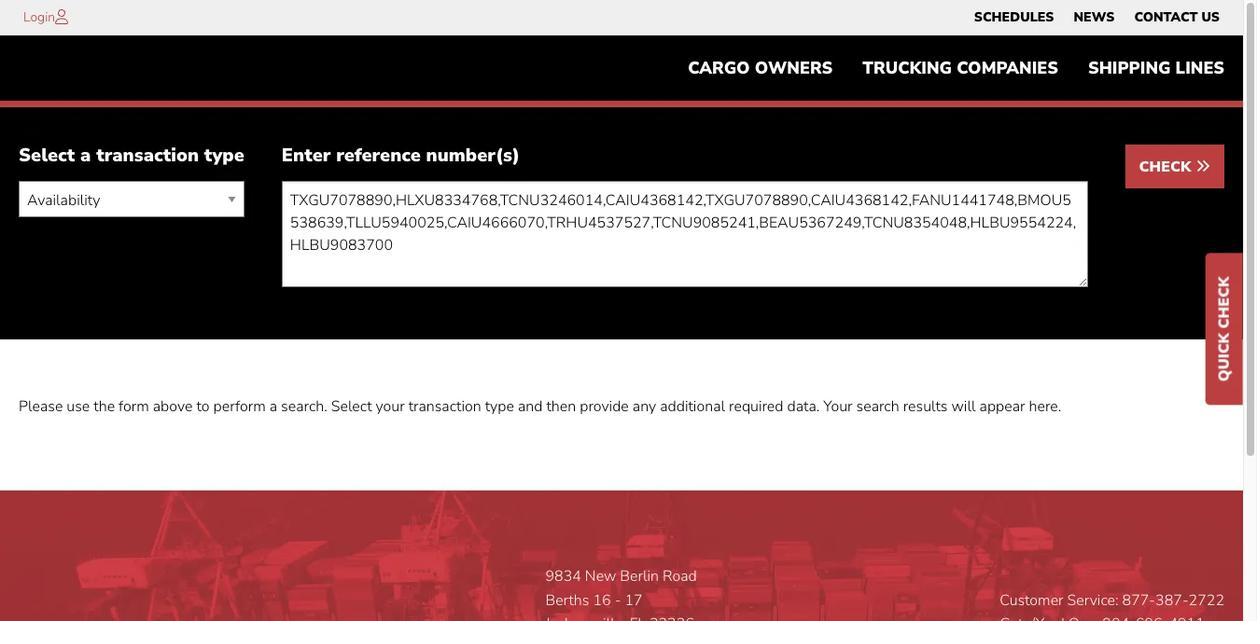 Task type: describe. For each thing, give the bounding box(es) containing it.
cargo owners
[[688, 57, 833, 80]]

contact
[[1135, 8, 1199, 26]]

additional
[[660, 397, 726, 418]]

your
[[824, 397, 853, 418]]

to
[[197, 397, 210, 418]]

menu bar containing cargo owners
[[673, 49, 1240, 87]]

cargo
[[688, 57, 751, 80]]

shipping lines
[[1089, 57, 1225, 80]]

login
[[23, 8, 55, 26]]

search
[[857, 397, 900, 418]]

angle double right image
[[1196, 159, 1211, 174]]

877-
[[1123, 591, 1156, 611]]

required
[[729, 397, 784, 418]]

new
[[585, 567, 617, 587]]

customer
[[1000, 591, 1064, 611]]

then
[[547, 397, 576, 418]]

select a transaction type
[[19, 143, 245, 168]]

quick
[[1215, 333, 1235, 382]]

enter
[[282, 143, 331, 168]]

schedules link
[[975, 5, 1055, 31]]

footer containing 9834 new berlin road
[[0, 491, 1244, 622]]

contact us link
[[1135, 5, 1221, 31]]

1 vertical spatial check
[[1215, 277, 1235, 329]]

service:
[[1068, 591, 1119, 611]]

1 vertical spatial transaction
[[409, 397, 482, 418]]

search.
[[281, 397, 328, 418]]

please
[[19, 397, 63, 418]]

login link
[[23, 8, 55, 26]]

please use the form above to perform a search. select your transaction type and then provide any additional required data. your search results will appear here.
[[19, 397, 1062, 418]]

check button
[[1126, 145, 1225, 189]]

companies
[[957, 57, 1059, 80]]

quick check link
[[1207, 254, 1244, 406]]

trucking companies
[[863, 57, 1059, 80]]

Enter reference number(s) text field
[[282, 182, 1089, 288]]

perform
[[213, 397, 266, 418]]

lines
[[1176, 57, 1225, 80]]

news
[[1074, 8, 1115, 26]]

customer service: 877-387-2722
[[1000, 591, 1225, 611]]

us
[[1202, 8, 1221, 26]]

quick check
[[1215, 277, 1235, 382]]

0 vertical spatial a
[[80, 143, 91, 168]]

trucking
[[863, 57, 953, 80]]

menu bar containing schedules
[[965, 5, 1230, 31]]

above
[[153, 397, 193, 418]]

will
[[952, 397, 976, 418]]

387-
[[1156, 591, 1189, 611]]

shipping
[[1089, 57, 1172, 80]]

berlin
[[620, 567, 659, 587]]

appear
[[980, 397, 1026, 418]]

the
[[94, 397, 115, 418]]



Task type: vqa. For each thing, say whether or not it's contained in the screenshot.
"Us"
yes



Task type: locate. For each thing, give the bounding box(es) containing it.
berths
[[546, 591, 590, 611]]

1 horizontal spatial select
[[331, 397, 372, 418]]

0 vertical spatial select
[[19, 143, 75, 168]]

reference
[[336, 143, 421, 168]]

any
[[633, 397, 657, 418]]

owners
[[755, 57, 833, 80]]

type left enter
[[204, 143, 245, 168]]

contact us
[[1135, 8, 1221, 26]]

form
[[119, 397, 149, 418]]

schedules
[[975, 8, 1055, 26]]

0 horizontal spatial select
[[19, 143, 75, 168]]

0 horizontal spatial type
[[204, 143, 245, 168]]

1 vertical spatial select
[[331, 397, 372, 418]]

number(s)
[[426, 143, 520, 168]]

9834
[[546, 567, 582, 587]]

9834 new berlin road berths 16 - 17
[[546, 567, 697, 611]]

a
[[80, 143, 91, 168], [270, 397, 277, 418]]

results
[[904, 397, 948, 418]]

type left and
[[485, 397, 514, 418]]

0 horizontal spatial a
[[80, 143, 91, 168]]

select
[[19, 143, 75, 168], [331, 397, 372, 418]]

footer
[[0, 491, 1244, 622]]

user image
[[55, 9, 68, 24]]

provide
[[580, 397, 629, 418]]

shipping lines link
[[1074, 49, 1240, 87]]

here.
[[1030, 397, 1062, 418]]

1 vertical spatial menu bar
[[673, 49, 1240, 87]]

type
[[204, 143, 245, 168], [485, 397, 514, 418]]

0 horizontal spatial check
[[1140, 157, 1196, 178]]

1 vertical spatial a
[[270, 397, 277, 418]]

0 vertical spatial check
[[1140, 157, 1196, 178]]

1 horizontal spatial check
[[1215, 277, 1235, 329]]

1 horizontal spatial a
[[270, 397, 277, 418]]

road
[[663, 567, 697, 587]]

check
[[1140, 157, 1196, 178], [1215, 277, 1235, 329]]

0 vertical spatial type
[[204, 143, 245, 168]]

check inside button
[[1140, 157, 1196, 178]]

0 horizontal spatial transaction
[[96, 143, 199, 168]]

17
[[625, 591, 643, 611]]

and
[[518, 397, 543, 418]]

16
[[593, 591, 611, 611]]

0 vertical spatial transaction
[[96, 143, 199, 168]]

cargo owners link
[[673, 49, 848, 87]]

enter reference number(s)
[[282, 143, 520, 168]]

1 vertical spatial type
[[485, 397, 514, 418]]

trucking companies link
[[848, 49, 1074, 87]]

menu bar up 'shipping'
[[965, 5, 1230, 31]]

1 horizontal spatial type
[[485, 397, 514, 418]]

2722
[[1189, 591, 1225, 611]]

1 horizontal spatial transaction
[[409, 397, 482, 418]]

news link
[[1074, 5, 1115, 31]]

-
[[615, 591, 621, 611]]

menu bar down schedules link
[[673, 49, 1240, 87]]

transaction
[[96, 143, 199, 168], [409, 397, 482, 418]]

0 vertical spatial menu bar
[[965, 5, 1230, 31]]

use
[[67, 397, 90, 418]]

data.
[[788, 397, 820, 418]]

menu bar
[[965, 5, 1230, 31], [673, 49, 1240, 87]]

your
[[376, 397, 405, 418]]



